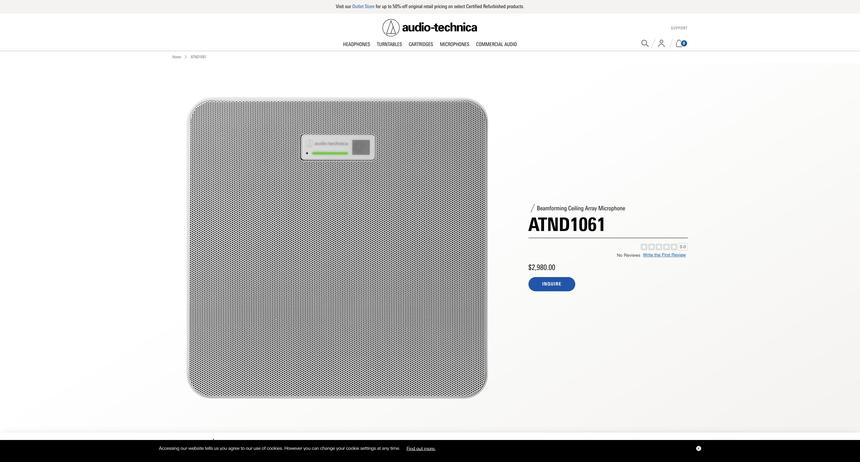 Task type: describe. For each thing, give the bounding box(es) containing it.
overview
[[223, 443, 244, 449]]

find out more. link
[[401, 443, 441, 454]]

2 vertical spatial atnd1061
[[172, 442, 199, 449]]

time.
[[390, 446, 400, 451]]

rated 0.0 out of 5 stars image
[[641, 243, 688, 251]]

of
[[262, 446, 266, 451]]

microphone
[[598, 205, 625, 212]]

your
[[336, 446, 345, 451]]

support
[[671, 26, 688, 31]]

at
[[377, 446, 381, 451]]

0 horizontal spatial divider line image
[[528, 204, 537, 213]]

tells
[[205, 446, 213, 451]]

turntables
[[377, 41, 402, 47]]

cartridges link
[[405, 41, 437, 48]]

basket image
[[675, 40, 683, 47]]

1 you from the left
[[220, 446, 227, 451]]

breadcrumbs image
[[184, 55, 188, 59]]

2 you from the left
[[303, 446, 311, 451]]

pricing
[[434, 3, 447, 9]]

accessing our website tells us you agree to our use of cookies. however you can change your cookie settings at any time.
[[159, 446, 401, 451]]

up
[[382, 3, 387, 9]]

commercial
[[476, 41, 503, 47]]

for
[[376, 3, 381, 9]]

1 vertical spatial atnd1061
[[528, 213, 606, 236]]

inquire button
[[528, 277, 575, 292]]

visit our outlet store for up to 50%-off original retail pricing on select certified refurbished products.
[[336, 3, 524, 9]]

inquire
[[542, 281, 562, 287]]

website
[[188, 446, 204, 451]]

0 vertical spatial atnd1061
[[191, 54, 207, 59]]

ceiling
[[568, 205, 584, 212]]

no
[[617, 253, 623, 258]]

first
[[662, 253, 670, 258]]

features
[[272, 443, 291, 449]]

settings
[[360, 446, 376, 451]]

beamforming ceiling array microphone
[[537, 205, 625, 212]]

off
[[402, 3, 407, 9]]

reviews
[[624, 253, 641, 258]]

write
[[643, 253, 653, 258]]

products.
[[507, 3, 524, 9]]

write the first review link
[[643, 253, 686, 258]]

certified
[[466, 3, 482, 9]]

headphones link
[[340, 41, 374, 48]]

outlet store link
[[352, 3, 375, 9]]

refurbished
[[483, 3, 506, 9]]

0.0
[[680, 244, 686, 250]]

specifications
[[297, 443, 328, 449]]

accessing
[[159, 446, 179, 451]]

cookies.
[[267, 446, 283, 451]]

cookie
[[346, 446, 359, 451]]

the
[[654, 253, 661, 258]]

$2,980.00
[[528, 263, 555, 272]]

on
[[448, 3, 453, 9]]

select
[[454, 3, 465, 9]]

outlet
[[352, 3, 364, 9]]

more.
[[424, 446, 436, 451]]

store
[[365, 3, 375, 9]]



Task type: vqa. For each thing, say whether or not it's contained in the screenshot.
Gallery
yes



Task type: locate. For each thing, give the bounding box(es) containing it.
audio
[[504, 41, 517, 47]]

1 vertical spatial to
[[241, 446, 245, 451]]

our right visit
[[345, 3, 351, 9]]

however
[[284, 446, 302, 451]]

beamforming
[[537, 205, 567, 212]]

headphones
[[343, 41, 370, 47]]

no reviews write the first review
[[617, 253, 686, 258]]

1 horizontal spatial you
[[303, 446, 311, 451]]

0 link
[[675, 40, 688, 47]]

to right up
[[388, 3, 392, 9]]

atnd1061 image
[[159, 63, 515, 433]]

our for accessing
[[180, 446, 187, 451]]

store logo image
[[383, 19, 478, 36]]

change
[[320, 446, 335, 451]]

2 horizontal spatial our
[[345, 3, 351, 9]]

review
[[672, 253, 686, 258]]

you
[[220, 446, 227, 451], [303, 446, 311, 451]]

microphones
[[440, 41, 469, 47]]

atnd1061
[[191, 54, 207, 59], [528, 213, 606, 236], [172, 442, 199, 449]]

to
[[388, 3, 392, 9], [241, 446, 245, 451]]

cartridges
[[409, 41, 433, 47]]

1 vertical spatial divider line image
[[528, 204, 537, 213]]

our left use
[[246, 446, 252, 451]]

1 horizontal spatial to
[[388, 3, 392, 9]]

retail
[[424, 3, 433, 9]]

turntables link
[[374, 41, 405, 48]]

atnd1061 down the ceiling
[[528, 213, 606, 236]]

0 vertical spatial divider line image
[[669, 39, 673, 48]]

support link
[[671, 26, 688, 31]]

0 horizontal spatial our
[[180, 446, 187, 451]]

array
[[585, 205, 597, 212]]

1 horizontal spatial divider line image
[[669, 39, 673, 48]]

divider line image
[[651, 39, 655, 48], [204, 439, 218, 453]]

magnifying glass image
[[641, 40, 649, 47]]

divider line image right magnifying glass icon
[[651, 39, 655, 48]]

0 vertical spatial divider line image
[[651, 39, 655, 48]]

50%-
[[393, 3, 402, 9]]

1 vertical spatial divider line image
[[204, 439, 218, 453]]

0 horizontal spatial to
[[241, 446, 245, 451]]

1 horizontal spatial divider line image
[[651, 39, 655, 48]]

to right agree
[[241, 446, 245, 451]]

home link
[[172, 54, 181, 60]]

atnd1061 right breadcrumbs image
[[191, 54, 207, 59]]

use
[[254, 446, 261, 451]]

microphones link
[[437, 41, 473, 48]]

us
[[214, 446, 219, 451]]

our left website
[[180, 446, 187, 451]]

our
[[345, 3, 351, 9], [180, 446, 187, 451], [246, 446, 252, 451]]

atnd1061 left tells
[[172, 442, 199, 449]]

visit
[[336, 3, 344, 9]]

gallery
[[249, 443, 266, 449]]

find
[[407, 446, 415, 451]]

divider line image
[[669, 39, 673, 48], [528, 204, 537, 213]]

commercial audio
[[476, 41, 517, 47]]

out
[[416, 446, 423, 451]]

find out more.
[[407, 446, 436, 451]]

0 horizontal spatial you
[[220, 446, 227, 451]]

any
[[382, 446, 389, 451]]

0
[[683, 41, 685, 46]]

original
[[409, 3, 423, 9]]

cross image
[[697, 448, 700, 450]]

0 vertical spatial to
[[388, 3, 392, 9]]

our for visit
[[345, 3, 351, 9]]

divider line image right website
[[204, 439, 218, 453]]

home
[[172, 54, 181, 59]]

commercial audio link
[[473, 41, 520, 48]]

you left can
[[303, 446, 311, 451]]

0 horizontal spatial divider line image
[[204, 439, 218, 453]]

you right us
[[220, 446, 227, 451]]

can
[[312, 446, 319, 451]]

agree
[[228, 446, 239, 451]]

1 horizontal spatial our
[[246, 446, 252, 451]]



